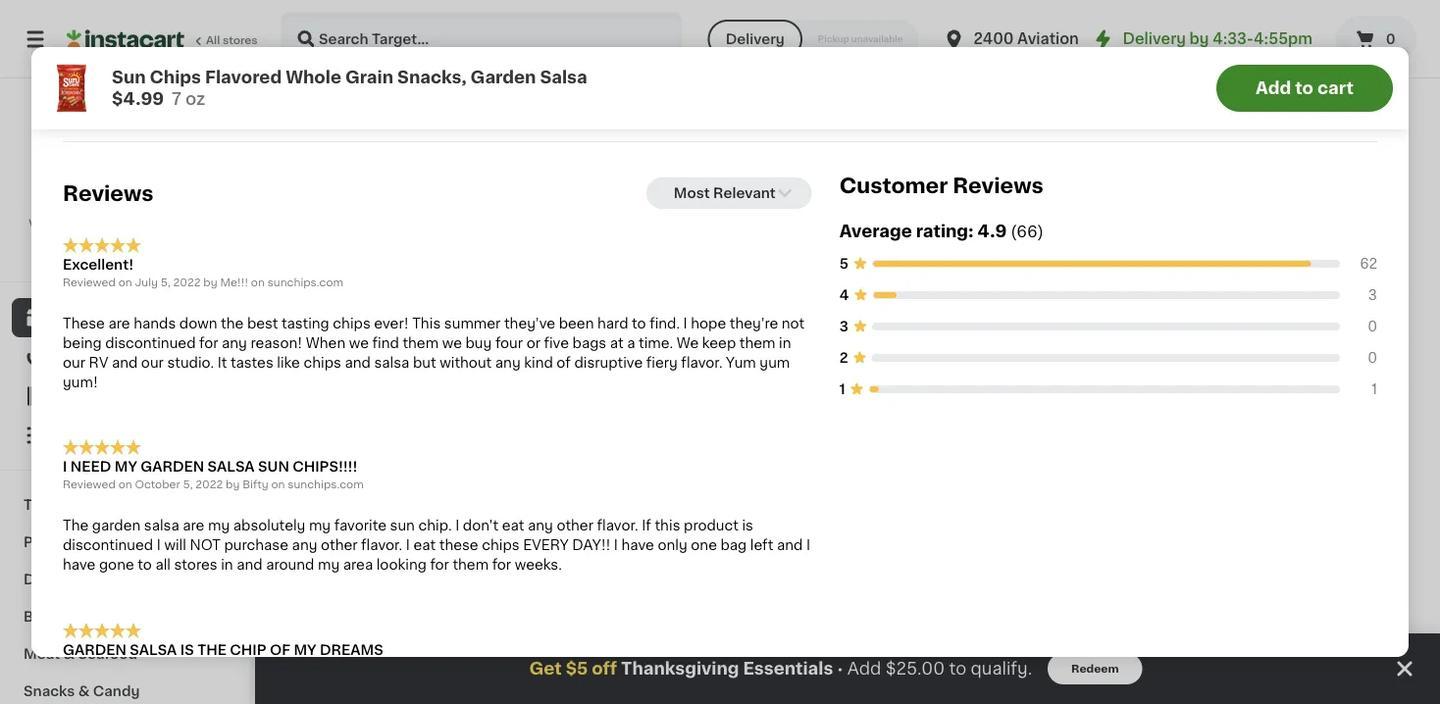 Task type: describe. For each thing, give the bounding box(es) containing it.
1 horizontal spatial flavor.
[[597, 519, 639, 533]]

purchase
[[224, 539, 289, 552]]

dairy
[[24, 573, 62, 587]]

them inside the garden salsa are my absolutely my favorite sun chip.  i don't eat any other flavor.  if this product is discontinued i will not purchase any other flavor.  i eat these chips every day!!  i have only one bag left and i have gone to all stores in and around my area looking for them for weeks.
[[453, 558, 489, 572]]

service type group
[[708, 20, 919, 59]]

advice.
[[1290, 93, 1330, 104]]

four
[[496, 336, 523, 350]]

salsa inside these are hands down the best tasting chips ever! this summer they've been hard to find. i hope they're not being discontinued for any reason! when we find them we buy four or five bags at a time. we keep them in our rv and our studio. it tastes like chips and salsa but without any kind of disruptive fiery flavor. yum yum yum!
[[374, 356, 410, 369]]

taste the season in every sip image
[[295, 610, 700, 705]]

0 horizontal spatial 4
[[840, 289, 849, 302]]

0 horizontal spatial have
[[63, 558, 96, 572]]

100%
[[50, 254, 80, 264]]

a down the 0 button
[[1362, 68, 1369, 79]]

99 inside $ 4 99
[[1258, 386, 1273, 397]]

product group containing 3
[[856, 203, 1027, 500]]

instacart.
[[107, 234, 160, 245]]

will
[[164, 539, 186, 552]]

product
[[684, 519, 739, 533]]

see
[[505, 558, 532, 571]]

2 horizontal spatial them
[[740, 336, 776, 350]]

2022 inside excellent! reviewed on july 5, 2022 by me!!! on sunchips.com
[[173, 277, 201, 288]]

snacks for snacks & candy
[[24, 685, 75, 699]]

0 for 2
[[1368, 351, 1378, 365]]

0 vertical spatial stores
[[223, 35, 258, 46]]

my up the not
[[208, 519, 230, 533]]

reason!
[[251, 336, 302, 350]]

used
[[1149, 93, 1176, 104]]

delivery by 4:33-4:55pm
[[1123, 32, 1313, 46]]

guarantee
[[151, 254, 208, 264]]

$ inside $ 3 99
[[1047, 386, 1054, 397]]

oz down the chips!!!!
[[303, 488, 316, 498]]

i inside these are hands down the best tasting chips ever! this summer they've been hard to find. i hope they're not being discontinued for any reason! when we find them we buy four or five bags at a time. we keep them in our rv and our studio. it tastes like chips and salsa but without any kind of disruptive fiery flavor. yum yum yum!
[[684, 317, 688, 330]]

7 oz inside product group
[[482, 507, 503, 518]]

flavor. inside these are hands down the best tasting chips ever! this summer they've been hard to find. i hope they're not being discontinued for any reason! when we find them we buy four or five bags at a time. we keep them in our rv and our studio. it tastes like chips and salsa but without any kind of disruptive fiery flavor. yum yum yum!
[[681, 356, 723, 369]]

0 horizontal spatial reviews
[[63, 183, 154, 204]]

1 horizontal spatial reviews
[[953, 175, 1044, 196]]

add left original at right bottom
[[1275, 667, 1303, 680]]

oz up don't
[[490, 507, 503, 518]]

chip.
[[419, 519, 452, 533]]

lists
[[55, 429, 89, 443]]

buy
[[466, 336, 492, 350]]

2 our from the left
[[141, 356, 164, 369]]

i inside i need my garden salsa sun chips!!!! reviewed on october 5, 2022 by bifty on sunchips.com
[[63, 460, 67, 474]]

relevant
[[714, 187, 776, 200]]

general
[[1197, 93, 1238, 104]]

on left october
[[118, 479, 132, 490]]

i right the left
[[807, 539, 811, 552]]

gluten-free vegan for 7 oz
[[483, 363, 594, 374]]

salsa inside the garden salsa are my absolutely my favorite sun chip.  i don't eat any other flavor.  if this product is discontinued i will not purchase any other flavor.  i eat these chips every day!!  i have only one bag left and i have gone to all stores in and around my area looking for them for weeks.
[[144, 519, 179, 533]]

to inside the garden salsa are my absolutely my favorite sun chip.  i don't eat any other flavor.  if this product is discontinued i will not purchase any other flavor.  i eat these chips every day!!  i have only one bag left and i have gone to all stores in and around my area looking for them for weeks.
[[138, 558, 152, 572]]

yum
[[760, 356, 790, 369]]

until
[[187, 83, 217, 97]]

the for ★★★★★
[[63, 519, 89, 533]]

eggs
[[80, 573, 115, 587]]

stock inside product group
[[548, 527, 579, 538]]

me!!!
[[220, 277, 248, 288]]

0 horizontal spatial 7 oz
[[294, 488, 316, 498]]

the inside the original don
[[1327, 678, 1353, 692]]

0 vertical spatial stock
[[360, 507, 391, 518]]

find.
[[650, 317, 680, 330]]

tasting
[[282, 317, 330, 330]]

hope
[[691, 317, 726, 330]]

tastes
[[231, 356, 274, 369]]

mountain
[[1088, 678, 1153, 692]]

summer
[[444, 317, 501, 330]]

it
[[86, 350, 96, 364]]

snacks for snacks
[[294, 142, 374, 163]]

for down these
[[430, 558, 449, 572]]

by inside excellent! reviewed on july 5, 2022 by me!!! on sunchips.com
[[204, 277, 217, 288]]

seafood
[[78, 648, 137, 661]]

any up every
[[528, 519, 553, 533]]

keep
[[702, 336, 736, 350]]

lb
[[863, 17, 873, 28]]

sponsored badge image
[[856, 32, 915, 43]]

don
[[1413, 678, 1441, 692]]

reviewed inside i need my garden salsa sun chips!!!! reviewed on october 5, 2022 by bifty on sunchips.com
[[63, 479, 116, 490]]

8 oz button
[[669, 0, 840, 53]]

delivery for delivery
[[726, 32, 785, 46]]

0 horizontal spatial them
[[403, 336, 439, 350]]

excellent!
[[63, 258, 134, 271]]

the for guaranteed fresh until printed date.
[[1059, 68, 1080, 79]]

not
[[190, 539, 221, 552]]

only
[[658, 539, 688, 552]]

don't
[[463, 519, 499, 533]]

free for 7 oz
[[526, 363, 551, 374]]

average rating: 4.9 (66)
[[840, 223, 1044, 240]]

not
[[782, 317, 805, 330]]

not
[[139, 218, 160, 229]]

you
[[1212, 68, 1232, 79]]

to inside these are hands down the best tasting chips ever! this summer they've been hard to find. i hope they're not being discontinued for any reason! when we find them we buy four or five bags at a time. we keep them in our rv and our studio. it tastes like chips and salsa but without any kind of disruptive fiery flavor. yum yum yum!
[[632, 317, 646, 330]]

favorite
[[334, 519, 387, 533]]

aviation
[[1018, 32, 1079, 46]]

sun for sun chips flavored whole grain snacks, garden salsa
[[294, 411, 321, 425]]

every
[[523, 539, 569, 552]]

contributes
[[1144, 81, 1208, 91]]

daily
[[1095, 68, 1123, 79]]

absolutely
[[233, 519, 306, 533]]

sun for sun chips flavored whole grain snacks, garden salsa $4.99 7 oz
[[112, 69, 146, 86]]

hands
[[134, 317, 176, 330]]

0 inside button
[[1386, 32, 1396, 46]]

62
[[1360, 257, 1378, 271]]

garden for sun chips flavored whole grain snacks, garden salsa $4.99 7 oz
[[471, 69, 536, 86]]

much
[[1261, 68, 1292, 79]]

discontinued inside the garden salsa are my absolutely my favorite sun chip.  i don't eat any other flavor.  if this product is discontinued i will not purchase any other flavor.  i eat these chips every day!!  i have only one bag left and i have gone to all stores in and around my area looking for them for weeks.
[[63, 539, 153, 552]]

2400 aviation dr
[[974, 32, 1101, 46]]

4:55pm
[[1254, 32, 1313, 46]]

discontinued inside these are hands down the best tasting chips ever! this summer they've been hard to find. i hope they're not being discontinued for any reason! when we find them we buy four or five bags at a time. we keep them in our rv and our studio. it tastes like chips and salsa but without any kind of disruptive fiery flavor. yum yum yum!
[[105, 336, 196, 350]]

0 vertical spatial chips
[[333, 317, 371, 330]]

$ inside $ 4 99
[[1234, 386, 1241, 397]]

17 for green
[[1053, 652, 1075, 673]]

with
[[81, 234, 104, 245]]

redeem button
[[1048, 654, 1143, 685]]

dairy & eggs link
[[12, 561, 238, 599]]

on down sun
[[271, 479, 285, 490]]

salsa for sun chips flavored whole grain snacks, garden salsa
[[349, 450, 386, 464]]

0 horizontal spatial salsa
[[130, 643, 177, 657]]

add button inside product group
[[945, 209, 1021, 245]]

and right the left
[[777, 539, 803, 552]]

0 horizontal spatial eat
[[414, 539, 436, 552]]

these
[[63, 317, 105, 330]]

i up these
[[456, 519, 460, 533]]

any down four
[[495, 356, 521, 369]]

i up the items
[[614, 539, 618, 552]]

many inside product group
[[501, 527, 532, 538]]

beverages link
[[12, 599, 238, 636]]

like
[[277, 356, 300, 369]]

sunchips.com inside i need my garden salsa sun chips!!!! reviewed on october 5, 2022 by bifty on sunchips.com
[[288, 479, 364, 490]]

they've
[[504, 317, 556, 330]]

being
[[63, 336, 102, 350]]

2 horizontal spatial 1
[[1372, 383, 1378, 397]]

these
[[439, 539, 479, 552]]

date.
[[273, 83, 308, 97]]

2 vertical spatial flavor.
[[361, 539, 403, 552]]

thanksgiving inside treatment tracker modal dialog
[[621, 661, 739, 678]]

buy it again link
[[12, 338, 238, 377]]

chips!!!!
[[293, 460, 358, 474]]

on right "me!!!"
[[251, 277, 265, 288]]

chips for sun chips flavored whole grain snacks, garden salsa
[[324, 411, 364, 425]]

1 we from the left
[[349, 336, 369, 350]]

on left july
[[118, 277, 132, 288]]

& for dairy
[[65, 573, 77, 587]]

garden for sun chips flavored whole grain snacks, garden salsa
[[294, 450, 345, 464]]

in inside these are hands down the best tasting chips ever! this summer they've been hard to find. i hope they're not being discontinued for any reason! when we find them we buy four or five bags at a time. we keep them in our rv and our studio. it tastes like chips and salsa but without any kind of disruptive fiery flavor. yum yum yum!
[[779, 336, 792, 350]]

8 for 8 oz
[[669, 19, 676, 30]]

i down sun
[[406, 539, 410, 552]]

see eligible items
[[505, 558, 630, 571]]

grain for sun chips flavored whole grain snacks, garden salsa $4.99 7 oz
[[345, 69, 394, 86]]

are inside these are hands down the best tasting chips ever! this summer they've been hard to find. i hope they're not being discontinued for any reason! when we find them we buy four or five bags at a time. we keep them in our rv and our studio. it tastes like chips and salsa but without any kind of disruptive fiery flavor. yum yum yum!
[[108, 317, 130, 330]]

the % daily value (dv) tells you how much a nutrient in a serving of food contributes to a daily diet. 2,000 calories a day is used for general nutrition advice.
[[1059, 68, 1369, 104]]

are inside the garden salsa are my absolutely my favorite sun chip.  i don't eat any other flavor.  if this product is discontinued i will not purchase any other flavor.  i eat these chips every day!!  i have only one bag left and i have gone to all stores in and around my area looking for them for weeks.
[[183, 519, 205, 533]]

a up the 2,000
[[1295, 68, 1301, 79]]

and down when
[[345, 356, 371, 369]]

most relevant button
[[647, 178, 812, 209]]

whole for sun chips flavored whole grain snacks, garden salsa
[[294, 431, 338, 444]]

1 vertical spatial 7
[[294, 488, 301, 498]]

rv
[[89, 356, 108, 369]]

sun
[[390, 519, 415, 533]]

for inside these are hands down the best tasting chips ever! this summer they've been hard to find. i hope they're not being discontinued for any reason! when we find them we buy four or five bags at a time. we keep them in our rv and our studio. it tastes like chips and salsa but without any kind of disruptive fiery flavor. yum yum yum!
[[199, 336, 218, 350]]

by inside i need my garden salsa sun chips!!!! reviewed on october 5, 2022 by bifty on sunchips.com
[[226, 479, 240, 490]]

add button for the original don
[[1237, 656, 1313, 691]]

october
[[135, 479, 180, 490]]

a left day
[[1105, 93, 1112, 104]]

without
[[440, 356, 492, 369]]

recipes link
[[12, 377, 238, 416]]

$ 4 99
[[1234, 385, 1273, 406]]

thanksgiving inside 'link'
[[24, 499, 118, 512]]

gluten-free vegan for $
[[1045, 363, 1155, 374]]

item carousel region
[[294, 133, 1401, 593]]

whole for sun chips flavored whole grain snacks, garden salsa $4.99 7 oz
[[286, 69, 341, 86]]

shop
[[55, 311, 92, 325]]

my left favorite
[[309, 519, 331, 533]]

7 inside sun chips flavored whole grain snacks, garden salsa $4.99 7 oz
[[172, 91, 182, 107]]

add to cart button
[[1217, 65, 1394, 112]]

reviewed inside excellent! reviewed on july 5, 2022 by me!!! on sunchips.com
[[63, 277, 116, 288]]

guaranteed fresh until printed date.
[[63, 83, 308, 97]]

weeks.
[[515, 558, 562, 572]]

this
[[412, 317, 441, 330]]

0 for 3
[[1368, 320, 1378, 334]]

redeem
[[1072, 664, 1119, 675]]

0 button
[[1337, 16, 1417, 63]]

taste the season in every sip image
[[716, 650, 752, 685]]

0 vertical spatial many
[[314, 507, 345, 518]]



Task type: vqa. For each thing, say whether or not it's contained in the screenshot.
use can
no



Task type: locate. For each thing, give the bounding box(es) containing it.
5, inside excellent! reviewed on july 5, 2022 by me!!! on sunchips.com
[[161, 277, 171, 288]]

product group containing 1 lb
[[856, 0, 1027, 48]]

2 vertical spatial &
[[78, 685, 90, 699]]

the inside the garden salsa are my absolutely my favorite sun chip.  i don't eat any other flavor.  if this product is discontinued i will not purchase any other flavor.  i eat these chips every day!!  i have only one bag left and i have gone to all stores in and around my area looking for them for weeks.
[[63, 519, 89, 533]]

1 vertical spatial salsa
[[349, 450, 386, 464]]

to left the find. at the top
[[632, 317, 646, 330]]

add left green
[[990, 667, 1019, 680]]

2 free from the left
[[1087, 363, 1112, 374]]

and right rv
[[112, 356, 138, 369]]

0 vertical spatial salsa
[[208, 460, 255, 474]]

1 gluten- from the left
[[483, 363, 526, 374]]

2 horizontal spatial by
[[1190, 32, 1210, 46]]

a inside these are hands down the best tasting chips ever! this summer they've been hard to find. i hope they're not being discontinued for any reason! when we find them we buy four or five bags at a time. we keep them in our rv and our studio. it tastes like chips and salsa but without any kind of disruptive fiery flavor. yum yum yum!
[[627, 336, 635, 350]]

bifty
[[243, 479, 269, 490]]

on
[[118, 277, 132, 288], [251, 277, 265, 288], [118, 479, 132, 490], [271, 479, 285, 490]]

5, inside i need my garden salsa sun chips!!!! reviewed on october 5, 2022 by bifty on sunchips.com
[[183, 479, 193, 490]]

chips inside the garden salsa are my absolutely my favorite sun chip.  i don't eat any other flavor.  if this product is discontinued i will not purchase any other flavor.  i eat these chips every day!!  i have only one bag left and i have gone to all stores in and around my area looking for them for weeks.
[[482, 539, 520, 552]]

chips inside sun chips flavored whole grain snacks, garden salsa $4.99 7 oz
[[150, 69, 201, 86]]

any up around
[[292, 539, 317, 552]]

0 horizontal spatial sun
[[112, 69, 146, 86]]

product group
[[856, 0, 1027, 48], [1043, 0, 1214, 109], [482, 203, 653, 581], [669, 203, 840, 487], [856, 203, 1027, 500]]

and down purchase at the bottom left of page
[[237, 558, 263, 572]]

been
[[559, 317, 594, 330]]

0 vertical spatial my
[[115, 460, 137, 474]]

customer reviews
[[840, 175, 1044, 196]]

have up dairy & eggs
[[63, 558, 96, 572]]

5, right july
[[161, 277, 171, 288]]

to inside button
[[1296, 80, 1314, 97]]

delivery inside button
[[726, 32, 785, 46]]

flavored for sun chips flavored whole grain snacks, garden salsa
[[368, 411, 427, 425]]

0 horizontal spatial are
[[108, 317, 130, 330]]

0 vertical spatial by
[[1190, 32, 1210, 46]]

0 vertical spatial many in stock
[[314, 507, 391, 518]]

chips
[[150, 69, 201, 86], [324, 411, 364, 425]]

stores down the not
[[174, 558, 218, 572]]

0 horizontal spatial 8
[[669, 19, 676, 30]]

stock up every
[[548, 527, 579, 538]]

& right meat
[[63, 648, 75, 661]]

gluten-free vegan down or
[[483, 363, 594, 374]]

delivery for delivery by 4:33-4:55pm
[[1123, 32, 1186, 46]]

salsa inside i need my garden salsa sun chips!!!! reviewed on october 5, 2022 by bifty on sunchips.com
[[208, 460, 255, 474]]

many up every
[[501, 527, 532, 538]]

5, right october
[[183, 479, 193, 490]]

chips inside sun chips flavored whole grain snacks, garden salsa
[[324, 411, 364, 425]]

1 vertical spatial chips
[[324, 411, 364, 425]]

0 horizontal spatial flavor.
[[361, 539, 403, 552]]

whole right 'printed'
[[286, 69, 341, 86]]

by left the "4:33-"
[[1190, 32, 1210, 46]]

8 inside product group
[[1043, 37, 1050, 48]]

vegan inside product group
[[559, 363, 594, 374]]

& left eggs
[[65, 573, 77, 587]]

thanksgiving right off
[[621, 661, 739, 678]]

1 vertical spatial salsa
[[130, 643, 177, 657]]

1 horizontal spatial 7 oz
[[482, 507, 503, 518]]

1 horizontal spatial have
[[622, 539, 654, 552]]

lists link
[[12, 416, 238, 455]]

any
[[222, 336, 247, 350], [495, 356, 521, 369], [528, 519, 553, 533], [292, 539, 317, 552]]

free for $
[[1087, 363, 1112, 374]]

0 vertical spatial flavored
[[205, 69, 282, 86]]

reviews up policy.
[[63, 183, 154, 204]]

0 vertical spatial garden
[[141, 460, 204, 474]]

1 vertical spatial eat
[[414, 539, 436, 552]]

0 vertical spatial whole
[[286, 69, 341, 86]]

$ inside $ 3 49
[[860, 386, 867, 397]]

snacks & candy
[[24, 685, 140, 699]]

to inside treatment tracker modal dialog
[[949, 661, 967, 678]]

of down daily
[[1102, 81, 1114, 91]]

or
[[527, 336, 541, 350]]

vegan for $
[[1120, 363, 1155, 374]]

2022 down "guarantee" at the left of page
[[173, 277, 201, 288]]

of
[[1102, 81, 1114, 91], [557, 356, 571, 369]]

have down if
[[622, 539, 654, 552]]

0 vertical spatial have
[[622, 539, 654, 552]]

0 vertical spatial &
[[65, 573, 77, 587]]

the original don
[[1327, 678, 1441, 705]]

calories
[[1059, 93, 1102, 104]]

gluten- down four
[[483, 363, 526, 374]]

oz inside sun chips flavored whole grain snacks, garden salsa $4.99 7 oz
[[186, 91, 205, 107]]

my left area
[[318, 558, 340, 572]]

sun inside sun chips flavored whole grain snacks, garden salsa $4.99 7 oz
[[112, 69, 146, 86]]

1 vertical spatial stock
[[548, 527, 579, 538]]

of inside "the % daily value (dv) tells you how much a nutrient in a serving of food contributes to a daily diet. 2,000 calories a day is used for general nutrition advice."
[[1102, 81, 1114, 91]]

1 vertical spatial of
[[557, 356, 571, 369]]

to up general
[[1211, 81, 1222, 91]]

stores right all
[[223, 35, 258, 46]]

0 horizontal spatial the
[[63, 519, 89, 533]]

for left weeks.
[[492, 558, 511, 572]]

add inside button
[[1256, 80, 1292, 97]]

2
[[840, 351, 848, 365]]

1 vertical spatial grain
[[341, 431, 378, 444]]

i up we
[[684, 317, 688, 330]]

$4.99
[[112, 91, 164, 107]]

are up 'again'
[[108, 317, 130, 330]]

left
[[751, 539, 774, 552]]

2 vertical spatial the
[[1327, 678, 1353, 692]]

average
[[840, 223, 912, 240]]

2 vertical spatial chips
[[482, 539, 520, 552]]

None search field
[[281, 12, 683, 67]]

flavored for sun chips flavored whole grain snacks, garden salsa $4.99 7 oz
[[205, 69, 282, 86]]

we left find
[[349, 336, 369, 350]]

add button
[[945, 209, 1021, 245], [953, 656, 1028, 691], [1237, 656, 1313, 691]]

product group containing see eligible items
[[482, 203, 653, 581]]

essentials
[[743, 661, 834, 678]]

1 vertical spatial snacks,
[[382, 431, 435, 444]]

0 vertical spatial chips
[[150, 69, 201, 86]]

reviews
[[953, 175, 1044, 196], [63, 183, 154, 204]]

0 vertical spatial sunchips.com
[[268, 277, 344, 288]]

$ 17 99 for green
[[1046, 652, 1092, 673]]

1 horizontal spatial salsa
[[208, 460, 255, 474]]

for inside "the % daily value (dv) tells you how much a nutrient in a serving of food contributes to a daily diet. 2,000 calories a day is used for general nutrition advice."
[[1179, 93, 1194, 104]]

my right of
[[294, 643, 316, 657]]

1 reviewed from the top
[[63, 277, 116, 288]]

this
[[655, 519, 681, 533]]

1 vertical spatial &
[[63, 648, 75, 661]]

chips for sun chips flavored whole grain snacks, garden salsa $4.99 7 oz
[[150, 69, 201, 86]]

1 inside button
[[856, 17, 860, 28]]

sun inside sun chips flavored whole grain snacks, garden salsa
[[294, 411, 321, 425]]

add inside treatment tracker modal dialog
[[848, 661, 882, 678]]

2 gluten- from the left
[[1045, 363, 1087, 374]]

1 vertical spatial by
[[204, 277, 217, 288]]

produce link
[[12, 524, 238, 561]]

grain inside sun chips flavored whole grain snacks, garden salsa
[[341, 431, 378, 444]]

snacks down meat
[[24, 685, 75, 699]]

0 vertical spatial the
[[1059, 68, 1080, 79]]

to
[[1296, 80, 1314, 97], [1211, 81, 1222, 91], [632, 317, 646, 330], [138, 558, 152, 572], [949, 661, 967, 678]]

area
[[343, 558, 373, 572]]

many in stock inside product group
[[501, 527, 579, 538]]

target logo image
[[82, 102, 168, 188]]

eligible
[[535, 558, 587, 571]]

8 x 1.48 oz
[[1043, 37, 1100, 48]]

& for snacks
[[78, 685, 90, 699]]

oz right 1.48
[[1087, 37, 1100, 48]]

eat right don't
[[502, 519, 524, 533]]

2 17 from the left
[[1338, 652, 1359, 673]]

& left candy
[[78, 685, 90, 699]]

grain for sun chips flavored whole grain snacks, garden salsa
[[341, 431, 378, 444]]

0 vertical spatial 2022
[[173, 277, 201, 288]]

2022 inside i need my garden salsa sun chips!!!! reviewed on october 5, 2022 by bifty on sunchips.com
[[196, 479, 223, 490]]

to right $25.00 at the right bottom of the page
[[949, 661, 967, 678]]

0 vertical spatial thanksgiving
[[24, 499, 118, 512]]

1 vertical spatial garden
[[63, 643, 127, 657]]

100% satisfaction guarantee button
[[31, 247, 220, 267]]

in up favorite
[[348, 507, 358, 518]]

1 horizontal spatial stores
[[223, 35, 258, 46]]

99
[[1070, 386, 1085, 397], [1258, 386, 1273, 397], [1077, 653, 1092, 664], [1361, 653, 1376, 664]]

recipes
[[55, 390, 113, 403]]

1 horizontal spatial other
[[557, 519, 594, 533]]

0 vertical spatial sun
[[112, 69, 146, 86]]

in up cart
[[1350, 68, 1360, 79]]

kind
[[524, 356, 553, 369]]

nutrient
[[1304, 68, 1347, 79]]

1 horizontal spatial 7
[[294, 488, 301, 498]]

4:33-
[[1213, 32, 1254, 46]]

it
[[218, 356, 227, 369]]

diet.
[[1263, 81, 1288, 91]]

1 17 from the left
[[1053, 652, 1075, 673]]

discontinued down garden
[[63, 539, 153, 552]]

whole inside sun chips flavored whole grain snacks, garden salsa $4.99 7 oz
[[286, 69, 341, 86]]

reviewed down the excellent!
[[63, 277, 116, 288]]

0 vertical spatial eat
[[502, 519, 524, 533]]

any down the
[[222, 336, 247, 350]]

0 horizontal spatial many
[[314, 507, 345, 518]]

&
[[65, 573, 77, 587], [63, 648, 75, 661], [78, 685, 90, 699]]

gluten-free vegan inside product group
[[483, 363, 594, 374]]

(66)
[[1011, 224, 1044, 240]]

1 horizontal spatial eat
[[502, 519, 524, 533]]

0 vertical spatial of
[[1102, 81, 1114, 91]]

gluten-free vegan
[[483, 363, 594, 374], [1045, 363, 1155, 374]]

grain inside sun chips flavored whole grain snacks, garden salsa $4.99 7 oz
[[345, 69, 394, 86]]

one
[[691, 539, 717, 552]]

a down you
[[1225, 81, 1231, 91]]

snacks, inside sun chips flavored whole grain snacks, garden salsa $4.99 7 oz
[[397, 69, 467, 86]]

add right •
[[848, 661, 882, 678]]

2022 left bifty
[[196, 479, 223, 490]]

0 vertical spatial flavor.
[[681, 356, 723, 369]]

8 left 'delivery' button at the top of the page
[[669, 19, 676, 30]]

1 free from the left
[[526, 363, 551, 374]]

1 vertical spatial chips
[[304, 356, 341, 369]]

sun chips flavored whole grain snacks, garden salsa
[[294, 411, 435, 464]]

in up every
[[535, 527, 545, 538]]

is inside the garden salsa are my absolutely my favorite sun chip.  i don't eat any other flavor.  if this product is discontinued i will not purchase any other flavor.  i eat these chips every day!!  i have only one bag left and i have gone to all stores in and around my area looking for them for weeks.
[[742, 519, 754, 533]]

1 vertical spatial is
[[742, 519, 754, 533]]

$
[[860, 386, 867, 397], [1047, 386, 1054, 397], [1234, 386, 1241, 397], [1046, 653, 1053, 664], [1331, 653, 1338, 664]]

our left it
[[63, 356, 85, 369]]

treatment tracker modal dialog
[[255, 634, 1441, 705]]

garden
[[141, 460, 204, 474], [63, 643, 127, 657]]

free inside product group
[[526, 363, 551, 374]]

0 vertical spatial other
[[557, 519, 594, 533]]

need
[[70, 460, 111, 474]]

oz left 'delivery' button at the top of the page
[[679, 19, 692, 30]]

2 gluten-free vegan from the left
[[1045, 363, 1155, 374]]

2 horizontal spatial the
[[1327, 678, 1353, 692]]

whole up the chips!!!!
[[294, 431, 338, 444]]

chips
[[333, 317, 371, 330], [304, 356, 341, 369], [482, 539, 520, 552]]

99 inside $ 3 99
[[1070, 386, 1085, 397]]

2 vegan from the left
[[1120, 363, 1155, 374]]

1 horizontal spatial is
[[1138, 93, 1147, 104]]

$ 17 99 for the
[[1331, 652, 1376, 673]]

in inside "the % daily value (dv) tells you how much a nutrient in a serving of food contributes to a daily diet. 2,000 calories a day is used for general nutrition advice."
[[1350, 68, 1360, 79]]

green mountain coffee roaster
[[1042, 678, 1156, 705]]

snacks
[[294, 142, 374, 163], [24, 685, 75, 699]]

0 vertical spatial is
[[1138, 93, 1147, 104]]

flavor. left if
[[597, 519, 639, 533]]

1 horizontal spatial salsa
[[540, 69, 588, 86]]

1 vertical spatial my
[[294, 643, 316, 657]]

0 horizontal spatial we
[[349, 336, 369, 350]]

they're
[[730, 317, 778, 330]]

1 horizontal spatial chips
[[324, 411, 364, 425]]

garden inside sun chips flavored whole grain snacks, garden salsa $4.99 7 oz
[[471, 69, 536, 86]]

2 reviewed from the top
[[63, 479, 116, 490]]

oz inside button
[[679, 19, 692, 30]]

2 vertical spatial 0
[[1368, 351, 1378, 365]]

sun
[[112, 69, 146, 86], [294, 411, 321, 425]]

2400 aviation dr button
[[943, 12, 1101, 67]]

7 left "until"
[[172, 91, 182, 107]]

in down purchase at the bottom left of page
[[221, 558, 233, 572]]

printed
[[220, 83, 270, 97]]

to inside "the % daily value (dv) tells you how much a nutrient in a serving of food contributes to a daily diet. 2,000 calories a day is used for general nutrition advice."
[[1211, 81, 1222, 91]]

2 we from the left
[[442, 336, 462, 350]]

1 horizontal spatial stock
[[548, 527, 579, 538]]

snacks inside snacks & candy link
[[24, 685, 75, 699]]

1 vertical spatial sun
[[294, 411, 321, 425]]

and
[[112, 356, 138, 369], [345, 356, 371, 369], [777, 539, 803, 552], [237, 558, 263, 572]]

0 horizontal spatial 1
[[840, 383, 846, 397]]

0 horizontal spatial $ 17 99
[[1046, 652, 1092, 673]]

looking
[[377, 558, 427, 572]]

five
[[544, 336, 569, 350]]

the inside "the % daily value (dv) tells you how much a nutrient in a serving of food contributes to a daily diet. 2,000 calories a day is used for general nutrition advice."
[[1059, 68, 1080, 79]]

1 $ 17 99 from the left
[[1046, 652, 1092, 673]]

stock up favorite
[[360, 507, 391, 518]]

time.
[[639, 336, 673, 350]]

1 gluten-free vegan from the left
[[483, 363, 594, 374]]

eat down chip.
[[414, 539, 436, 552]]

whole
[[286, 69, 341, 86], [294, 431, 338, 444]]

my inside i need my garden salsa sun chips!!!! reviewed on october 5, 2022 by bifty on sunchips.com
[[115, 460, 137, 474]]

stores inside the garden salsa are my absolutely my favorite sun chip.  i don't eat any other flavor.  if this product is discontinued i will not purchase any other flavor.  i eat these chips every day!!  i have only one bag left and i have gone to all stores in and around my area looking for them for weeks.
[[174, 558, 218, 572]]

7 oz
[[294, 488, 316, 498], [482, 507, 503, 518]]

sun
[[258, 460, 289, 474]]

gluten- inside product group
[[483, 363, 526, 374]]

if
[[642, 519, 651, 533]]

product group containing ★★★★★
[[1043, 0, 1214, 109]]

vegan for 7 oz
[[559, 363, 594, 374]]

the left original at right bottom
[[1327, 678, 1353, 692]]

0 horizontal spatial vegan
[[559, 363, 594, 374]]

gluten- for $
[[1045, 363, 1087, 374]]

17 for the
[[1338, 652, 1359, 673]]

oz right fresh
[[186, 91, 205, 107]]

flavored inside sun chips flavored whole grain snacks, garden salsa $4.99 7 oz
[[205, 69, 282, 86]]

salsa down find
[[374, 356, 410, 369]]

find
[[373, 336, 399, 350]]

0 vertical spatial garden
[[471, 69, 536, 86]]

whole inside sun chips flavored whole grain snacks, garden salsa
[[294, 431, 338, 444]]

flavored inside sun chips flavored whole grain snacks, garden salsa
[[368, 411, 427, 425]]

my
[[115, 460, 137, 474], [294, 643, 316, 657]]

salsa inside sun chips flavored whole grain snacks, garden salsa
[[349, 450, 386, 464]]

17 up original at right bottom
[[1338, 652, 1359, 673]]

1.48
[[1062, 37, 1084, 48]]

7
[[172, 91, 182, 107], [294, 488, 301, 498], [482, 507, 488, 518]]

0 vertical spatial 8
[[669, 19, 676, 30]]

candy
[[93, 685, 140, 699]]

$ 17 99 up original at right bottom
[[1331, 652, 1376, 673]]

bags
[[573, 336, 607, 350]]

1 horizontal spatial our
[[141, 356, 164, 369]]

i left need
[[63, 460, 67, 474]]

snacks, inside sun chips flavored whole grain snacks, garden salsa
[[382, 431, 435, 444]]

other up day!!
[[557, 519, 594, 533]]

many in stock up favorite
[[314, 507, 391, 518]]

2 $ 17 99 from the left
[[1331, 652, 1376, 673]]

0 horizontal spatial 5,
[[161, 277, 171, 288]]

0 horizontal spatial 7
[[172, 91, 182, 107]]

around
[[266, 558, 314, 572]]

of inside these are hands down the best tasting chips ever! this summer they've been hard to find. i hope they're not being discontinued for any reason! when we find them we buy four or five bags at a time. we keep them in our rv and our studio. it tastes like chips and salsa but without any kind of disruptive fiery flavor. yum yum yum!
[[557, 356, 571, 369]]

flavor. down we
[[681, 356, 723, 369]]

1 horizontal spatial many
[[501, 527, 532, 538]]

food
[[1116, 81, 1142, 91]]

add button for green mountain coffee roaster
[[953, 656, 1028, 691]]

them down these
[[453, 558, 489, 572]]

snacks, for sun chips flavored whole grain snacks, garden salsa $4.99 7 oz
[[397, 69, 467, 86]]

grain right date.
[[345, 69, 394, 86]]

all stores link
[[67, 12, 259, 67]]

17 up green
[[1053, 652, 1075, 673]]

1 horizontal spatial free
[[1087, 363, 1112, 374]]

original
[[1356, 678, 1410, 692]]

guaranteed
[[63, 83, 145, 97]]

salsa for sun chips flavored whole grain snacks, garden salsa $4.99 7 oz
[[540, 69, 588, 86]]

8
[[669, 19, 676, 30], [1043, 37, 1050, 48]]

sun up the chips!!!!
[[294, 411, 321, 425]]

garden inside sun chips flavored whole grain snacks, garden salsa
[[294, 450, 345, 464]]

instacart logo image
[[67, 27, 184, 51]]

the up serving
[[1059, 68, 1080, 79]]

1 vertical spatial other
[[321, 539, 358, 552]]

salsa left is
[[130, 643, 177, 657]]

add inside item carousel region
[[983, 220, 1011, 234]]

0 vertical spatial 7 oz
[[294, 488, 316, 498]]

7 oz down the chips!!!!
[[294, 488, 316, 498]]

flavor. up looking
[[361, 539, 403, 552]]

i left will
[[157, 539, 161, 552]]

garden inside i need my garden salsa sun chips!!!! reviewed on october 5, 2022 by bifty on sunchips.com
[[141, 460, 204, 474]]

1 our from the left
[[63, 356, 85, 369]]

get
[[529, 661, 562, 678]]

coffee
[[1042, 698, 1090, 705]]

snacks inside item carousel region
[[294, 142, 374, 163]]

ever!
[[374, 317, 409, 330]]

1 horizontal spatial 8
[[1043, 37, 1050, 48]]

gluten- for 7 oz
[[483, 363, 526, 374]]

the
[[197, 643, 227, 657]]

of down five on the left of the page
[[557, 356, 571, 369]]

flavored down all stores in the top left of the page
[[205, 69, 282, 86]]

is right day
[[1138, 93, 1147, 104]]

1 vertical spatial sunchips.com
[[288, 479, 364, 490]]

1 vertical spatial many
[[501, 527, 532, 538]]

eat
[[502, 519, 524, 533], [414, 539, 436, 552]]

0 horizontal spatial thanksgiving
[[24, 499, 118, 512]]

7 down the chips!!!!
[[294, 488, 301, 498]]

dr
[[1083, 32, 1101, 46]]

hard
[[598, 317, 629, 330]]

2 vertical spatial 7
[[482, 507, 488, 518]]

how
[[1235, 68, 1258, 79]]

thanksgiving up the 'produce'
[[24, 499, 118, 512]]

salsa inside sun chips flavored whole grain snacks, garden salsa $4.99 7 oz
[[540, 69, 588, 86]]

7 inside product group
[[482, 507, 488, 518]]

(dv)
[[1158, 68, 1183, 79]]

salsa up will
[[144, 519, 179, 533]]

0 horizontal spatial flavored
[[205, 69, 282, 86]]

snacks, for sun chips flavored whole grain snacks, garden salsa
[[382, 431, 435, 444]]

8 for 8 x 1.48 oz
[[1043, 37, 1050, 48]]

bag
[[721, 539, 747, 552]]

1 vertical spatial are
[[183, 519, 205, 533]]

8 inside button
[[669, 19, 676, 30]]

1 horizontal spatial the
[[1059, 68, 1080, 79]]

•
[[837, 661, 844, 677]]

by left "me!!!"
[[204, 277, 217, 288]]

1 horizontal spatial vegan
[[1120, 363, 1155, 374]]

are up the not
[[183, 519, 205, 533]]

chips up 'see'
[[482, 539, 520, 552]]

1 horizontal spatial my
[[294, 643, 316, 657]]

1 vegan from the left
[[559, 363, 594, 374]]

5
[[840, 257, 849, 271]]

is inside "the % daily value (dv) tells you how much a nutrient in a serving of food contributes to a daily diet. 2,000 calories a day is used for general nutrition advice."
[[1138, 93, 1147, 104]]

the
[[1059, 68, 1080, 79], [63, 519, 89, 533], [1327, 678, 1353, 692]]

1 vertical spatial flavored
[[368, 411, 427, 425]]

our right 'again'
[[141, 356, 164, 369]]

most
[[674, 187, 710, 200]]

discontinued down hands
[[105, 336, 196, 350]]

a right at
[[627, 336, 635, 350]]

1 horizontal spatial garden
[[471, 69, 536, 86]]

0 horizontal spatial other
[[321, 539, 358, 552]]

in inside the garden salsa are my absolutely my favorite sun chip.  i don't eat any other flavor.  if this product is discontinued i will not purchase any other flavor.  i eat these chips every day!!  i have only one bag left and i have gone to all stores in and around my area looking for them for weeks.
[[221, 558, 233, 572]]

$ 17 99 up green
[[1046, 652, 1092, 673]]

beverages
[[24, 610, 99, 624]]

4 inside item carousel region
[[1241, 385, 1256, 406]]

0 vertical spatial reviewed
[[63, 277, 116, 288]]

thanksgiving
[[24, 499, 118, 512], [621, 661, 739, 678]]

them down they're
[[740, 336, 776, 350]]

0 horizontal spatial is
[[742, 519, 754, 533]]

sunchips.com inside excellent! reviewed on july 5, 2022 by me!!! on sunchips.com
[[268, 277, 344, 288]]

1 horizontal spatial 4
[[1241, 385, 1256, 406]]

1 vertical spatial have
[[63, 558, 96, 572]]

& for meat
[[63, 648, 75, 661]]

thanksgiving link
[[12, 487, 238, 524]]

0 horizontal spatial many in stock
[[314, 507, 391, 518]]

$5
[[566, 661, 588, 678]]

sunchips.com up the tasting
[[268, 277, 344, 288]]

1 vertical spatial snacks
[[24, 685, 75, 699]]

1 vertical spatial flavor.
[[597, 519, 639, 533]]

we up without
[[442, 336, 462, 350]]

2 horizontal spatial flavor.
[[681, 356, 723, 369]]



